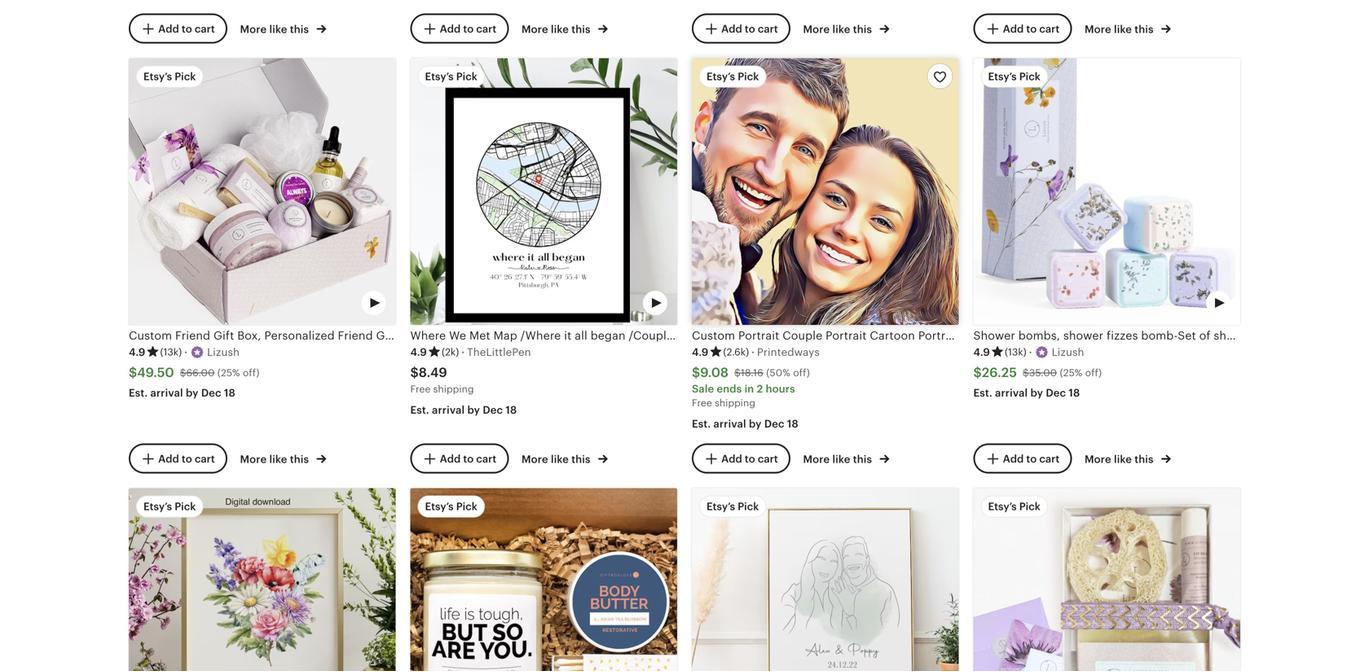 Task type: vqa. For each thing, say whether or not it's contained in the screenshot.
Custom Portrait Couple Portrait Cartoon Portrait Engagement Gift Custom Couple Portrait Couple Drawing Personalized Portrait DIGITAL image
yes



Task type: describe. For each thing, give the bounding box(es) containing it.
(50%
[[767, 368, 791, 379]]

$ 9.08 $ 18.16 (50% off) sale ends in 2 hours free shipping
[[692, 366, 810, 409]]

by down $ 49.50 $ 66.00 (25% off)
[[186, 387, 199, 399]]

$ 8.49 free shipping
[[411, 366, 474, 395]]

arrival down 49.50
[[150, 387, 183, 399]]

$ inside $ 49.50 $ 66.00 (25% off)
[[180, 368, 186, 379]]

est. down 49.50
[[129, 387, 148, 399]]

est. down 26.25
[[974, 387, 993, 399]]

35.00
[[1030, 368, 1058, 379]]

18.16
[[741, 368, 764, 379]]

arrival down ends
[[714, 418, 747, 430]]

· for 26.25
[[1030, 347, 1033, 359]]

66.00
[[186, 368, 215, 379]]

4.9 for 26.25
[[974, 347, 991, 359]]

est. arrival by dec 18 down "in" at the bottom right of the page
[[692, 418, 799, 430]]

est. arrival by dec 18 down $ 8.49 free shipping
[[411, 404, 517, 417]]

3 etsy's pick link from the left
[[692, 489, 959, 672]]

by down 2
[[749, 418, 762, 430]]

· for 49.50
[[184, 347, 188, 359]]

arrival down $ 8.49 free shipping
[[432, 404, 465, 417]]

shower bombs, shower fizzes bomb-set of  shower fizzy bombs, mothers day gift, bath fizzy, spa gift, mom gift set, gift set, spa set image
[[974, 58, 1241, 326]]

free inside $ 9.08 $ 18.16 (50% off) sale ends in 2 hours free shipping
[[692, 398, 713, 409]]

product video element for where we met map /where it all began /couple map/ gift for her/ gift for him/personalized map/ custom map/anniversary gift/ digital download image
[[411, 58, 678, 326]]

sale
[[692, 383, 714, 395]]

$ 49.50 $ 66.00 (25% off)
[[129, 366, 260, 380]]

2 · from the left
[[462, 347, 465, 359]]

hours
[[766, 383, 796, 395]]

4.9 for 9.08
[[692, 347, 709, 359]]

(25% for 26.25
[[1060, 368, 1083, 379]]

$ 26.25 $ 35.00 (25% off)
[[974, 366, 1103, 380]]

shipping inside $ 9.08 $ 18.16 (50% off) sale ends in 2 hours free shipping
[[715, 398, 756, 409]]

off) for 49.50
[[243, 368, 260, 379]]

8.49
[[419, 366, 447, 380]]

est. down $ 8.49 free shipping
[[411, 404, 430, 417]]

product video element for shower bombs, shower fizzes bomb-set of  shower fizzy bombs, mothers day gift, bath fizzy, spa gift, mom gift set, gift set, spa set image at right top
[[974, 58, 1241, 326]]



Task type: locate. For each thing, give the bounding box(es) containing it.
0 vertical spatial shipping
[[433, 384, 474, 395]]

4 4.9 from the left
[[974, 347, 991, 359]]

0 horizontal spatial free
[[411, 384, 431, 395]]

product video element
[[129, 58, 396, 326], [411, 58, 678, 326], [974, 58, 1241, 326], [411, 489, 678, 672], [974, 489, 1241, 672]]

off) right 35.00
[[1086, 368, 1103, 379]]

off) right (50%
[[794, 368, 810, 379]]

cute co worker set - lavender with soap, stocking stuffers for women, essential oil soap, bath and body gift, bath and body image
[[974, 489, 1241, 672]]

off) right the 66.00
[[243, 368, 260, 379]]

0 horizontal spatial (25%
[[217, 368, 240, 379]]

off)
[[243, 368, 260, 379], [794, 368, 810, 379], [1086, 368, 1103, 379]]

1 horizontal spatial (25%
[[1060, 368, 1083, 379]]

pick
[[175, 71, 196, 83], [456, 71, 478, 83], [738, 71, 759, 83], [1020, 71, 1041, 83], [175, 501, 196, 513], [456, 501, 478, 513], [738, 501, 759, 513], [1020, 501, 1041, 513]]

1 vertical spatial free
[[692, 398, 713, 409]]

by
[[186, 387, 199, 399], [1031, 387, 1044, 399], [468, 404, 480, 417], [749, 418, 762, 430]]

in
[[745, 383, 755, 395]]

· up $ 49.50 $ 66.00 (25% off)
[[184, 347, 188, 359]]

2 (25% from the left
[[1060, 368, 1083, 379]]

ends
[[717, 383, 742, 395]]

4.9 up 8.49
[[411, 347, 427, 359]]

(25% inside '$ 26.25 $ 35.00 (25% off)'
[[1060, 368, 1083, 379]]

1 horizontal spatial shipping
[[715, 398, 756, 409]]

· right (2.6k)
[[752, 347, 755, 359]]

0 vertical spatial free
[[411, 384, 431, 395]]

(25% right the 66.00
[[217, 368, 240, 379]]

free inside $ 8.49 free shipping
[[411, 384, 431, 395]]

shipping
[[433, 384, 474, 395], [715, 398, 756, 409]]

custom portrait couple portrait cartoon portrait engagement gift custom couple portrait couple drawing personalized portrait digital image
[[692, 58, 959, 326]]

1 · from the left
[[184, 347, 188, 359]]

(2k)
[[442, 347, 459, 358]]

· for 9.08
[[752, 347, 755, 359]]

off) inside '$ 26.25 $ 35.00 (25% off)'
[[1086, 368, 1103, 379]]

product video element for 'custom friend gift box, personalized friend gifts, personal message, custom personalize, custom gift, personalized gift, gift box for friend' image
[[129, 58, 396, 326]]

by down $ 8.49 free shipping
[[468, 404, 480, 417]]

off) inside $ 49.50 $ 66.00 (25% off)
[[243, 368, 260, 379]]

4.9 up 26.25
[[974, 347, 991, 359]]

est. arrival by dec 18 down '$ 26.25 $ 35.00 (25% off)'
[[974, 387, 1081, 399]]

3 4.9 from the left
[[692, 347, 709, 359]]

etsy's pick link
[[129, 489, 396, 672], [411, 489, 678, 672], [692, 489, 959, 672], [974, 489, 1241, 672]]

· right the (2k)
[[462, 347, 465, 359]]

(13k)
[[160, 347, 182, 358], [1005, 347, 1027, 358]]

18
[[224, 387, 236, 399], [1069, 387, 1081, 399], [506, 404, 517, 417], [788, 418, 799, 430]]

2 horizontal spatial off)
[[1086, 368, 1103, 379]]

more like this
[[240, 23, 312, 36], [522, 23, 594, 36], [804, 23, 875, 36], [1085, 23, 1157, 36], [240, 454, 312, 466], [522, 454, 594, 466], [804, 454, 875, 466], [1085, 454, 1157, 466]]

add to cart button
[[129, 13, 227, 44], [411, 13, 509, 44], [692, 13, 791, 44], [974, 13, 1072, 44], [129, 444, 227, 474], [411, 444, 509, 474], [692, 444, 791, 474], [974, 444, 1072, 474]]

4.9 up 9.08
[[692, 347, 709, 359]]

2 etsy's pick link from the left
[[411, 489, 678, 672]]

2 4.9 from the left
[[411, 347, 427, 359]]

cart
[[195, 23, 215, 35], [476, 23, 497, 35], [758, 23, 779, 35], [1040, 23, 1060, 35], [195, 453, 215, 466], [476, 453, 497, 466], [758, 453, 779, 466], [1040, 453, 1060, 466]]

free down 8.49
[[411, 384, 431, 395]]

off) for 26.25
[[1086, 368, 1103, 379]]

1 horizontal spatial off)
[[794, 368, 810, 379]]

1 off) from the left
[[243, 368, 260, 379]]

0 horizontal spatial (13k)
[[160, 347, 182, 358]]

dec
[[201, 387, 222, 399], [1046, 387, 1067, 399], [483, 404, 503, 417], [765, 418, 785, 430]]

(2.6k)
[[724, 347, 749, 358]]

0 horizontal spatial shipping
[[433, 384, 474, 395]]

(25% inside $ 49.50 $ 66.00 (25% off)
[[217, 368, 240, 379]]

shipping down 8.49
[[433, 384, 474, 395]]

(25%
[[217, 368, 240, 379], [1060, 368, 1083, 379]]

off) for 9.08
[[794, 368, 810, 379]]

4.9 for 49.50
[[129, 347, 146, 359]]

by down '$ 26.25 $ 35.00 (25% off)'
[[1031, 387, 1044, 399]]

like
[[269, 23, 287, 36], [551, 23, 569, 36], [833, 23, 851, 36], [1115, 23, 1133, 36], [269, 454, 287, 466], [551, 454, 569, 466], [833, 454, 851, 466], [1115, 454, 1133, 466]]

49.50
[[137, 366, 174, 380]]

4 · from the left
[[1030, 347, 1033, 359]]

spa box for woman | thinking of you | personalized gift | candle | body butter | care package | gift for her image
[[411, 489, 678, 672]]

birth flower bouquet personalized gift custom printable gift personalized garden  mothers day gift for grandma birth month flower  digital image
[[129, 489, 396, 672]]

1 etsy's pick link from the left
[[129, 489, 396, 672]]

est. down sale
[[692, 418, 711, 430]]

est.
[[129, 387, 148, 399], [974, 387, 993, 399], [411, 404, 430, 417], [692, 418, 711, 430]]

1 horizontal spatial free
[[692, 398, 713, 409]]

one line drawing , custom couple portrait, custom family gift, personalized wedding anniversary gift, custom line from photo image
[[692, 489, 959, 672]]

$ inside '$ 26.25 $ 35.00 (25% off)'
[[1023, 368, 1030, 379]]

free
[[411, 384, 431, 395], [692, 398, 713, 409]]

3 off) from the left
[[1086, 368, 1103, 379]]

etsy's pick
[[144, 71, 196, 83], [425, 71, 478, 83], [707, 71, 759, 83], [989, 71, 1041, 83], [144, 501, 196, 513], [425, 501, 478, 513], [707, 501, 759, 513], [989, 501, 1041, 513]]

(13k) up 49.50
[[160, 347, 182, 358]]

est. arrival by dec 18
[[129, 387, 236, 399], [974, 387, 1081, 399], [411, 404, 517, 417], [692, 418, 799, 430]]

to
[[182, 23, 192, 35], [463, 23, 474, 35], [745, 23, 756, 35], [1027, 23, 1037, 35], [182, 453, 192, 466], [463, 453, 474, 466], [745, 453, 756, 466], [1027, 453, 1037, 466]]

(25% for 49.50
[[217, 368, 240, 379]]

more
[[240, 23, 267, 36], [522, 23, 549, 36], [804, 23, 830, 36], [1085, 23, 1112, 36], [240, 454, 267, 466], [522, 454, 549, 466], [804, 454, 830, 466], [1085, 454, 1112, 466]]

product video element for the cute co worker set - lavender with soap, stocking stuffers for women, essential oil soap, bath and body gift, bath and body image
[[974, 489, 1241, 672]]

custom friend gift box, personalized friend gifts, personal message, custom personalize, custom gift, personalized gift, gift box for friend image
[[129, 58, 396, 326]]

2 off) from the left
[[794, 368, 810, 379]]

$ inside $ 8.49 free shipping
[[411, 366, 419, 380]]

(25% right 35.00
[[1060, 368, 1083, 379]]

arrival
[[150, 387, 183, 399], [996, 387, 1028, 399], [432, 404, 465, 417], [714, 418, 747, 430]]

shipping down ends
[[715, 398, 756, 409]]

add to cart
[[158, 23, 215, 35], [440, 23, 497, 35], [722, 23, 779, 35], [1003, 23, 1060, 35], [158, 453, 215, 466], [440, 453, 497, 466], [722, 453, 779, 466], [1003, 453, 1060, 466]]

(13k) up 26.25
[[1005, 347, 1027, 358]]

· up '$ 26.25 $ 35.00 (25% off)'
[[1030, 347, 1033, 359]]

4 etsy's pick link from the left
[[974, 489, 1241, 672]]

more like this link
[[240, 20, 326, 37], [522, 20, 608, 37], [804, 20, 890, 37], [1085, 20, 1172, 37], [240, 451, 326, 467], [522, 451, 608, 467], [804, 451, 890, 467], [1085, 451, 1172, 467]]

$
[[129, 366, 137, 380], [411, 366, 419, 380], [692, 366, 701, 380], [974, 366, 982, 380], [180, 368, 186, 379], [735, 368, 741, 379], [1023, 368, 1030, 379]]

·
[[184, 347, 188, 359], [462, 347, 465, 359], [752, 347, 755, 359], [1030, 347, 1033, 359]]

26.25
[[982, 366, 1018, 380]]

(13k) for 49.50
[[160, 347, 182, 358]]

product video element for spa box for woman | thinking of you | personalized gift | candle | body butter | care package | gift for her image
[[411, 489, 678, 672]]

3 · from the left
[[752, 347, 755, 359]]

1 4.9 from the left
[[129, 347, 146, 359]]

shipping inside $ 8.49 free shipping
[[433, 384, 474, 395]]

this
[[290, 23, 309, 36], [572, 23, 591, 36], [854, 23, 873, 36], [1135, 23, 1154, 36], [290, 454, 309, 466], [572, 454, 591, 466], [854, 454, 873, 466], [1135, 454, 1154, 466]]

0 horizontal spatial off)
[[243, 368, 260, 379]]

(13k) for 26.25
[[1005, 347, 1027, 358]]

1 (25% from the left
[[217, 368, 240, 379]]

9.08
[[701, 366, 729, 380]]

off) inside $ 9.08 $ 18.16 (50% off) sale ends in 2 hours free shipping
[[794, 368, 810, 379]]

2 (13k) from the left
[[1005, 347, 1027, 358]]

where we met map /where it all began /couple map/ gift for her/ gift for him/personalized map/ custom map/anniversary gift/ digital download image
[[411, 58, 678, 326]]

1 vertical spatial shipping
[[715, 398, 756, 409]]

est. arrival by dec 18 down $ 49.50 $ 66.00 (25% off)
[[129, 387, 236, 399]]

1 (13k) from the left
[[160, 347, 182, 358]]

4.9 up 49.50
[[129, 347, 146, 359]]

etsy's
[[144, 71, 172, 83], [425, 71, 454, 83], [707, 71, 736, 83], [989, 71, 1017, 83], [144, 501, 172, 513], [425, 501, 454, 513], [707, 501, 736, 513], [989, 501, 1017, 513]]

4.9
[[129, 347, 146, 359], [411, 347, 427, 359], [692, 347, 709, 359], [974, 347, 991, 359]]

1 horizontal spatial (13k)
[[1005, 347, 1027, 358]]

add
[[158, 23, 179, 35], [440, 23, 461, 35], [722, 23, 743, 35], [1003, 23, 1024, 35], [158, 453, 179, 466], [440, 453, 461, 466], [722, 453, 743, 466], [1003, 453, 1024, 466]]

2
[[757, 383, 763, 395]]

arrival down 26.25
[[996, 387, 1028, 399]]

free down sale
[[692, 398, 713, 409]]



